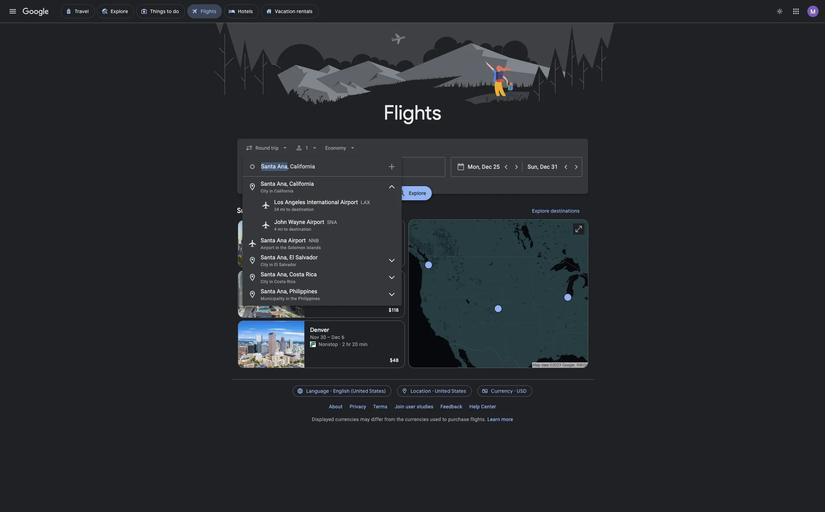 Task type: describe. For each thing, give the bounding box(es) containing it.
list box inside flight search box
[[242, 177, 402, 306]]

6
[[342, 335, 344, 340]]

los
[[274, 199, 284, 206]]

united states
[[435, 388, 466, 394]]

airport down 4
[[261, 245, 274, 250]]

mi inside the los angeles international airport lax 34 mi to destination
[[280, 207, 285, 212]]

Departure text field
[[468, 158, 500, 177]]

may
[[360, 417, 370, 422]]

the for santa
[[291, 296, 297, 301]]

solomon
[[288, 245, 305, 250]]

united
[[435, 388, 450, 394]]

enter your origin dialog
[[242, 157, 402, 306]]

city for santa ana, costa rica
[[261, 279, 268, 284]]

1 vertical spatial costa
[[274, 279, 286, 284]]

ana, for costa
[[277, 271, 288, 278]]

about
[[329, 404, 343, 410]]

sna
[[327, 219, 337, 225]]

1 for 1 stop
[[319, 241, 322, 247]]

john wayne airport sna 4 mi to destination
[[274, 219, 337, 232]]

center
[[481, 404, 496, 410]]

currency
[[491, 388, 513, 394]]

destination inside "john wayne airport sna 4 mi to destination"
[[289, 227, 311, 232]]

user
[[406, 404, 416, 410]]

0 vertical spatial costa
[[289, 271, 304, 278]]

nonstop
[[319, 342, 338, 347]]

Flight search field
[[231, 139, 594, 306]]

santa for costa
[[261, 271, 275, 278]]

lax
[[361, 200, 370, 205]]

chicago
[[310, 276, 332, 284]]

mi inside "john wayne airport sna 4 mi to destination"
[[278, 227, 283, 232]]

displayed
[[312, 417, 334, 422]]

join user studies
[[395, 404, 433, 410]]

in for costa
[[270, 279, 273, 284]]

terms
[[373, 404, 388, 410]]

santa inside region
[[308, 206, 326, 215]]

2 vertical spatial california
[[274, 189, 293, 194]]

destinations
[[551, 208, 580, 214]]

destination inside the los angeles international airport lax 34 mi to destination
[[292, 207, 314, 212]]

join
[[395, 404, 404, 410]]

denver
[[310, 327, 329, 334]]

1 for 1
[[305, 145, 308, 151]]

airport up solomon at the left of the page
[[288, 237, 306, 244]]

toggle nearby airports for santa ana, el salvador image
[[387, 256, 396, 265]]

ana inside the santa ana airport nnb airport in the solomon islands
[[277, 237, 287, 244]]

santa ana, philippines municipality in the philippines
[[261, 288, 320, 301]]

santa for airport
[[261, 237, 275, 244]]

0 vertical spatial el
[[289, 254, 294, 261]]

0 vertical spatial philippines
[[289, 288, 317, 295]]

john wayne airport (sna) option
[[242, 215, 402, 235]]

ana, for el
[[277, 254, 288, 261]]

help center
[[470, 404, 496, 410]]

used
[[430, 417, 441, 422]]

santa ana airport nnb airport in the solomon islands
[[261, 237, 321, 250]]

2
[[342, 342, 345, 347]]

santa ana airport (nnb) option
[[242, 235, 402, 252]]

santa ana, el salvador option
[[242, 252, 402, 269]]

$118
[[389, 307, 399, 313]]

feedback link
[[437, 401, 466, 412]]

118 US dollars text field
[[389, 307, 399, 313]]

min
[[359, 342, 368, 347]]

learn
[[487, 417, 500, 422]]

studies
[[417, 404, 433, 410]]

48 US dollars text field
[[390, 357, 399, 364]]

Where else? text field
[[261, 158, 383, 175]]

ana, for philippines
[[277, 288, 288, 295]]

explore button
[[393, 186, 432, 200]]

nov
[[310, 335, 319, 340]]

1 stop
[[319, 241, 333, 247]]

suggested
[[237, 206, 272, 215]]

help
[[470, 404, 480, 410]]

santa for el
[[261, 254, 275, 261]]

privacy link
[[346, 401, 370, 412]]

airport inside "john wayne airport sna 4 mi to destination"
[[307, 219, 324, 226]]

change appearance image
[[771, 3, 788, 20]]

where
[[367, 164, 383, 170]]

santa ana, california option
[[242, 178, 402, 195]]

ana, for california
[[277, 181, 288, 187]]

hr
[[346, 342, 351, 347]]

explore destinations
[[532, 208, 580, 214]]

2 hr 20 min
[[342, 342, 368, 347]]

suggested trips from santa ana
[[237, 206, 341, 215]]

international
[[307, 199, 339, 206]]

santa ana, california city in california
[[261, 181, 314, 194]]

1 horizontal spatial rica
[[306, 271, 317, 278]]

islands
[[307, 245, 321, 250]]

seattle
[[310, 226, 329, 233]]

2 vertical spatial to
[[442, 417, 447, 422]]

airport inside the los angeles international airport lax 34 mi to destination
[[340, 199, 358, 206]]

to inside "john wayne airport sna 4 mi to destination"
[[284, 227, 288, 232]]

34
[[274, 207, 279, 212]]

explore for explore
[[409, 190, 426, 196]]

1 vertical spatial salvador
[[279, 262, 296, 267]]

states
[[452, 388, 466, 394]]



Task type: vqa. For each thing, say whether or not it's contained in the screenshot.
Santa Ana Airport (NNB) option
yes



Task type: locate. For each thing, give the bounding box(es) containing it.
ana up sna
[[328, 206, 341, 215]]

santa ana, costa rica city in costa rica
[[261, 271, 317, 284]]

0 horizontal spatial 1
[[305, 145, 308, 151]]

1
[[305, 145, 308, 151], [319, 241, 322, 247]]

mi right 4
[[278, 227, 283, 232]]

0 vertical spatial to
[[286, 207, 290, 212]]

1 city from the top
[[261, 189, 268, 194]]

to down angeles
[[286, 207, 290, 212]]

1 horizontal spatial currencies
[[405, 417, 429, 422]]

states)
[[369, 388, 386, 394]]

mi right 34
[[280, 207, 285, 212]]

in inside santa ana, el salvador city in el salvador
[[270, 262, 273, 267]]

4
[[274, 227, 277, 232]]

angeles
[[285, 199, 305, 206]]

santa inside santa ana, el salvador city in el salvador
[[261, 254, 275, 261]]

flights
[[384, 101, 441, 126]]

explore inside button
[[409, 190, 426, 196]]

john
[[274, 219, 287, 226]]

0 horizontal spatial costa
[[274, 279, 286, 284]]

city up municipality
[[261, 279, 268, 284]]

ana, inside santa ana, el salvador city in el salvador
[[277, 254, 288, 261]]

2 city from the top
[[261, 262, 268, 267]]

2 ana, from the top
[[277, 254, 288, 261]]

stop
[[323, 241, 333, 247]]

 image
[[339, 341, 341, 348]]

city inside santa ana, el salvador city in el salvador
[[261, 262, 268, 267]]

ana,
[[277, 181, 288, 187], [277, 254, 288, 261], [277, 271, 288, 278], [277, 288, 288, 295]]

rica down santa ana, el salvador option
[[306, 271, 317, 278]]

Return text field
[[528, 158, 560, 177]]

1 vertical spatial explore
[[532, 208, 549, 214]]

santa
[[261, 181, 275, 187], [308, 206, 326, 215], [261, 237, 275, 244], [261, 254, 275, 261], [261, 271, 275, 278], [261, 288, 275, 295]]

displayed currencies may differ from the currencies used to purchase flights. learn more
[[312, 417, 513, 422]]

toggle nearby airports for santa ana, costa rica image
[[387, 273, 396, 282]]

ana, inside the santa ana, costa rica city in costa rica
[[277, 271, 288, 278]]

0 vertical spatial ana
[[328, 206, 341, 215]]

in right municipality
[[286, 296, 290, 301]]

1 ana, from the top
[[277, 181, 288, 187]]

city inside the santa ana, costa rica city in costa rica
[[261, 279, 268, 284]]

0 vertical spatial salvador
[[296, 254, 318, 261]]

flights.
[[470, 417, 486, 422]]

currencies down privacy
[[335, 417, 359, 422]]

ana, down santa ana, el salvador city in el salvador
[[277, 271, 288, 278]]

1 vertical spatial 1
[[319, 241, 322, 247]]

the down join
[[397, 417, 404, 422]]

1 vertical spatial el
[[274, 262, 278, 267]]

ana, inside santa ana, california city in california
[[277, 181, 288, 187]]

explore for explore destinations
[[532, 208, 549, 214]]

0 vertical spatial the
[[280, 245, 287, 250]]

santa ana, el salvador city in el salvador
[[261, 254, 318, 267]]

explore left destinations
[[532, 208, 549, 214]]

1 vertical spatial rica
[[287, 279, 296, 284]]

the inside the santa ana airport nnb airport in the solomon islands
[[280, 245, 287, 250]]

0 vertical spatial destination
[[292, 207, 314, 212]]

philippines down the santa ana, costa rica city in costa rica
[[289, 288, 317, 295]]

1 horizontal spatial el
[[289, 254, 294, 261]]

santa inside the santa ana, costa rica city in costa rica
[[261, 271, 275, 278]]

1 horizontal spatial 1
[[319, 241, 322, 247]]

ana
[[328, 206, 341, 215], [277, 237, 287, 244]]

california
[[290, 163, 315, 170], [289, 181, 314, 187], [274, 189, 293, 194]]

the for displayed
[[397, 417, 404, 422]]

in for airport
[[276, 245, 279, 250]]

to down john
[[284, 227, 288, 232]]

feedback
[[441, 404, 462, 410]]

0 vertical spatial from
[[291, 206, 307, 215]]

trips
[[274, 206, 289, 215]]

usd
[[517, 388, 527, 394]]

1 up ‌, california
[[305, 145, 308, 151]]

destination down angeles
[[292, 207, 314, 212]]

‌,
[[288, 163, 289, 170]]

1 vertical spatial philippines
[[298, 296, 320, 301]]

in up the santa ana, costa rica city in costa rica
[[270, 262, 273, 267]]

in inside the santa ana airport nnb airport in the solomon islands
[[276, 245, 279, 250]]

in for el
[[270, 262, 273, 267]]

about link
[[326, 401, 346, 412]]

the inside santa ana, philippines municipality in the philippines
[[291, 296, 297, 301]]

1 vertical spatial mi
[[278, 227, 283, 232]]

purchase
[[448, 417, 469, 422]]

20
[[352, 342, 358, 347]]

1 vertical spatial destination
[[289, 227, 311, 232]]

toggle nearby airports for santa ana, philippines image
[[387, 290, 396, 299]]

salvador up the santa ana, costa rica city in costa rica
[[279, 262, 296, 267]]

0 vertical spatial 1
[[305, 145, 308, 151]]

1 inside popup button
[[305, 145, 308, 151]]

ana, inside santa ana, philippines municipality in the philippines
[[277, 288, 288, 295]]

ana inside region
[[328, 206, 341, 215]]

city inside santa ana, california city in california
[[261, 189, 268, 194]]

list box containing santa ana, california
[[242, 177, 402, 306]]

santa ana, philippines option
[[242, 286, 402, 303]]

list box
[[242, 177, 402, 306]]

0 horizontal spatial the
[[280, 245, 287, 250]]

explore destinations button
[[523, 203, 588, 219]]

0 vertical spatial mi
[[280, 207, 285, 212]]

california up los
[[274, 189, 293, 194]]

to inside the los angeles international airport lax 34 mi to destination
[[286, 207, 290, 212]]

1 horizontal spatial ana
[[328, 206, 341, 215]]

el
[[289, 254, 294, 261], [274, 262, 278, 267]]

from inside region
[[291, 206, 307, 215]]

where to?
[[367, 164, 393, 170]]

origin, select multiple airports image
[[387, 162, 396, 171]]

1 button
[[293, 139, 321, 156]]

city
[[261, 189, 268, 194], [261, 262, 268, 267], [261, 279, 268, 284]]

the left solomon at the left of the page
[[280, 245, 287, 250]]

los angeles international airport lax 34 mi to destination
[[274, 199, 370, 212]]

1 vertical spatial california
[[289, 181, 314, 187]]

wayne
[[288, 219, 305, 226]]

frontier image
[[310, 342, 316, 347]]

0 horizontal spatial el
[[274, 262, 278, 267]]

16 – 24
[[320, 234, 337, 240]]

mi
[[280, 207, 285, 212], [278, 227, 283, 232]]

salvador down islands
[[296, 254, 318, 261]]

philippines down chicago
[[298, 296, 320, 301]]

1 vertical spatial the
[[291, 296, 297, 301]]

1 vertical spatial to
[[284, 227, 288, 232]]

airport
[[340, 199, 358, 206], [307, 219, 324, 226], [288, 237, 306, 244], [261, 245, 274, 250]]

1 currencies from the left
[[335, 417, 359, 422]]

santa for philippines
[[261, 288, 275, 295]]

rica up santa ana, philippines municipality in the philippines
[[287, 279, 296, 284]]

1 horizontal spatial explore
[[532, 208, 549, 214]]

join user studies link
[[391, 401, 437, 412]]

destination
[[292, 207, 314, 212], [289, 227, 311, 232]]

1 horizontal spatial from
[[385, 417, 395, 422]]

in up municipality
[[270, 279, 273, 284]]

currencies down join user studies link at the bottom of the page
[[405, 417, 429, 422]]

seattle dec 16 – 24
[[310, 226, 337, 240]]

0 vertical spatial city
[[261, 189, 268, 194]]

city up the santa ana, costa rica city in costa rica
[[261, 262, 268, 267]]

2 horizontal spatial the
[[397, 417, 404, 422]]

frontier image
[[310, 291, 316, 297]]

airport up seattle
[[307, 219, 324, 226]]

costa
[[289, 271, 304, 278], [274, 279, 286, 284]]

philippines
[[289, 288, 317, 295], [298, 296, 320, 301]]

1 inside suggested trips from santa ana region
[[319, 241, 322, 247]]

(united
[[351, 388, 368, 394]]

el up the santa ana, costa rica city in costa rica
[[274, 262, 278, 267]]

121 US dollars text field
[[389, 257, 399, 263]]

city up suggested in the left top of the page
[[261, 189, 268, 194]]

ana, up municipality
[[277, 288, 288, 295]]

the left frontier icon
[[291, 296, 297, 301]]

in
[[270, 189, 273, 194], [276, 245, 279, 250], [270, 262, 273, 267], [270, 279, 273, 284], [286, 296, 290, 301]]

2 currencies from the left
[[405, 417, 429, 422]]

differ
[[371, 417, 383, 422]]

toggle nearby airports for santa ana, california image
[[387, 183, 396, 191]]

los angeles international airport (lax) option
[[242, 195, 402, 215]]

in inside santa ana, philippines municipality in the philippines
[[286, 296, 290, 301]]

$121
[[389, 257, 399, 263]]

$48
[[390, 357, 399, 364]]

municipality
[[261, 296, 285, 301]]

from
[[291, 206, 307, 215], [385, 417, 395, 422]]

2 vertical spatial city
[[261, 279, 268, 284]]

to
[[286, 207, 290, 212], [284, 227, 288, 232], [442, 417, 447, 422]]

None field
[[243, 142, 291, 154], [322, 142, 359, 154], [243, 142, 291, 154], [322, 142, 359, 154]]

costa down santa ana, el salvador city in el salvador
[[289, 271, 304, 278]]

more
[[502, 417, 513, 422]]

salvador
[[296, 254, 318, 261], [279, 262, 296, 267]]

santa inside santa ana, california city in california
[[261, 181, 275, 187]]

in up suggested in the left top of the page
[[270, 189, 273, 194]]

main menu image
[[8, 7, 17, 16]]

explore right toggle nearby airports for santa ana, california icon
[[409, 190, 426, 196]]

help center link
[[466, 401, 500, 412]]

language
[[306, 388, 329, 394]]

privacy
[[350, 404, 366, 410]]

santa inside santa ana, philippines municipality in the philippines
[[261, 288, 275, 295]]

1 horizontal spatial costa
[[289, 271, 304, 278]]

from down angeles
[[291, 206, 307, 215]]

0 horizontal spatial currencies
[[335, 417, 359, 422]]

4 ana, from the top
[[277, 288, 288, 295]]

california down ‌, california
[[289, 181, 314, 187]]

santa for california
[[261, 181, 275, 187]]

2 vertical spatial the
[[397, 417, 404, 422]]

airport left lax in the top left of the page
[[340, 199, 358, 206]]

Where to? text field
[[345, 157, 445, 177]]

city for santa ana, el salvador
[[261, 262, 268, 267]]

1 vertical spatial ana
[[277, 237, 287, 244]]

in inside santa ana, california city in california
[[270, 189, 273, 194]]

3 city from the top
[[261, 279, 268, 284]]

santa ana, costa rica option
[[242, 269, 402, 286]]

0 vertical spatial rica
[[306, 271, 317, 278]]

1 right spirit icon on the top left of page
[[319, 241, 322, 247]]

0 horizontal spatial ana
[[277, 237, 287, 244]]

0 horizontal spatial from
[[291, 206, 307, 215]]

suggested trips from santa ana region
[[237, 203, 588, 371]]

in inside the santa ana, costa rica city in costa rica
[[270, 279, 273, 284]]

in up santa ana, el salvador city in el salvador
[[276, 245, 279, 250]]

3 ana, from the top
[[277, 271, 288, 278]]

terms link
[[370, 401, 391, 412]]

currencies
[[335, 417, 359, 422], [405, 417, 429, 422]]

ana, down ‌,
[[277, 181, 288, 187]]

spirit image
[[310, 241, 316, 247]]

explore
[[409, 190, 426, 196], [532, 208, 549, 214]]

0 vertical spatial california
[[290, 163, 315, 170]]

from right 'differ'
[[385, 417, 395, 422]]

learn more link
[[487, 417, 513, 422]]

1 horizontal spatial the
[[291, 296, 297, 301]]

english (united states)
[[333, 388, 386, 394]]

english
[[333, 388, 350, 394]]

santa inside the santa ana airport nnb airport in the solomon islands
[[261, 237, 275, 244]]

30 – dec
[[320, 335, 340, 340]]

explore inside button
[[532, 208, 549, 214]]

ana, down the santa ana airport nnb airport in the solomon islands
[[277, 254, 288, 261]]

nnb
[[309, 238, 319, 244]]

to?
[[385, 164, 393, 170]]

to right "used"
[[442, 417, 447, 422]]

el down solomon at the left of the page
[[289, 254, 294, 261]]

california right ‌,
[[290, 163, 315, 170]]

dec
[[310, 234, 319, 240]]

denver nov 30 – dec 6
[[310, 327, 344, 340]]

1 vertical spatial city
[[261, 262, 268, 267]]

ana down john
[[277, 237, 287, 244]]

destination down 'wayne'
[[289, 227, 311, 232]]

0 horizontal spatial rica
[[287, 279, 296, 284]]

1 vertical spatial from
[[385, 417, 395, 422]]

costa up santa ana, philippines municipality in the philippines
[[274, 279, 286, 284]]

0 horizontal spatial explore
[[409, 190, 426, 196]]

the
[[280, 245, 287, 250], [291, 296, 297, 301], [397, 417, 404, 422]]

rica
[[306, 271, 317, 278], [287, 279, 296, 284]]

‌, california
[[288, 163, 315, 170]]

0 vertical spatial explore
[[409, 190, 426, 196]]

 image inside suggested trips from santa ana region
[[339, 341, 341, 348]]

location
[[411, 388, 431, 394]]



